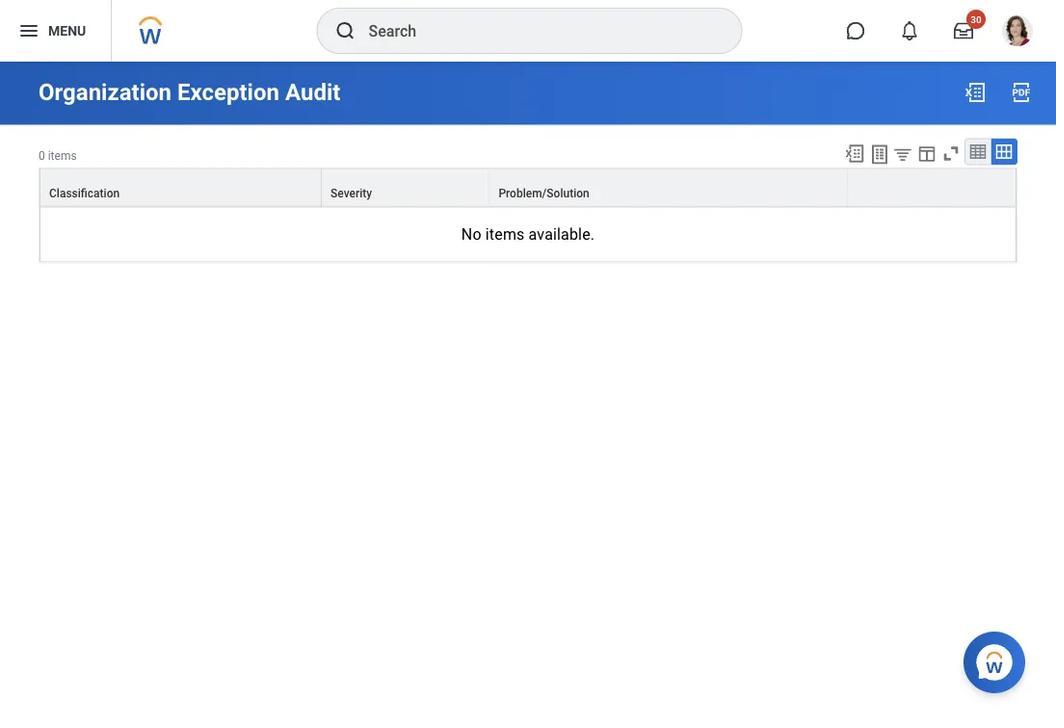 Task type: describe. For each thing, give the bounding box(es) containing it.
items for no
[[486, 226, 525, 244]]

organization exception audit
[[39, 79, 341, 106]]

menu
[[48, 23, 86, 39]]

30 button
[[943, 10, 986, 52]]

click to view/edit grid preferences image
[[917, 143, 938, 164]]

view printable version (pdf) image
[[1010, 81, 1033, 104]]

no items available.
[[462, 226, 595, 244]]

search image
[[334, 19, 357, 42]]

problem/solution
[[499, 187, 590, 200]]

severity
[[331, 187, 372, 200]]

classification
[[49, 187, 120, 200]]

toolbar inside organization exception audit main content
[[836, 138, 1018, 168]]

select to filter grid data image
[[893, 144, 914, 164]]

table image
[[969, 142, 988, 161]]

export to excel image for 0 items
[[844, 143, 866, 164]]

classification button
[[40, 169, 321, 206]]

workday assistant region
[[964, 625, 1033, 694]]

menu button
[[0, 0, 111, 62]]

expand table image
[[995, 142, 1014, 161]]

audit
[[285, 79, 341, 106]]

available.
[[529, 226, 595, 244]]



Task type: vqa. For each thing, say whether or not it's contained in the screenshot.
Toolbar on the top within Organization Exception Audit "main content"
yes



Task type: locate. For each thing, give the bounding box(es) containing it.
notifications large image
[[900, 21, 920, 40]]

0 vertical spatial items
[[48, 149, 77, 162]]

no
[[462, 226, 482, 244]]

problem/solution button
[[490, 169, 848, 206]]

0 horizontal spatial items
[[48, 149, 77, 162]]

severity button
[[322, 169, 489, 206]]

export to excel image left view printable version (pdf) image at the right of the page
[[964, 81, 987, 104]]

row containing classification
[[40, 168, 1017, 207]]

1 vertical spatial items
[[486, 226, 525, 244]]

items for 0
[[48, 149, 77, 162]]

items
[[48, 149, 77, 162], [486, 226, 525, 244]]

0 horizontal spatial export to excel image
[[844, 143, 866, 164]]

row inside organization exception audit main content
[[40, 168, 1017, 207]]

items right no
[[486, 226, 525, 244]]

profile logan mcneil image
[[1002, 15, 1033, 50]]

justify image
[[17, 19, 40, 42]]

export to excel image left export to worksheets icon
[[844, 143, 866, 164]]

0 vertical spatial export to excel image
[[964, 81, 987, 104]]

organization exception audit main content
[[0, 62, 1056, 281]]

inbox large image
[[954, 21, 973, 40]]

export to excel image
[[964, 81, 987, 104], [844, 143, 866, 164]]

0 items
[[39, 149, 77, 162]]

toolbar
[[836, 138, 1018, 168]]

Search Workday  search field
[[369, 10, 702, 52]]

1 vertical spatial export to excel image
[[844, 143, 866, 164]]

organization
[[39, 79, 172, 106]]

1 horizontal spatial items
[[486, 226, 525, 244]]

exception
[[177, 79, 279, 106]]

30
[[971, 13, 982, 25]]

row
[[40, 168, 1017, 207]]

1 horizontal spatial export to excel image
[[964, 81, 987, 104]]

0
[[39, 149, 45, 162]]

export to worksheets image
[[868, 143, 892, 166]]

export to excel image for organization exception audit
[[964, 81, 987, 104]]

fullscreen image
[[941, 143, 962, 164]]

items right 0
[[48, 149, 77, 162]]



